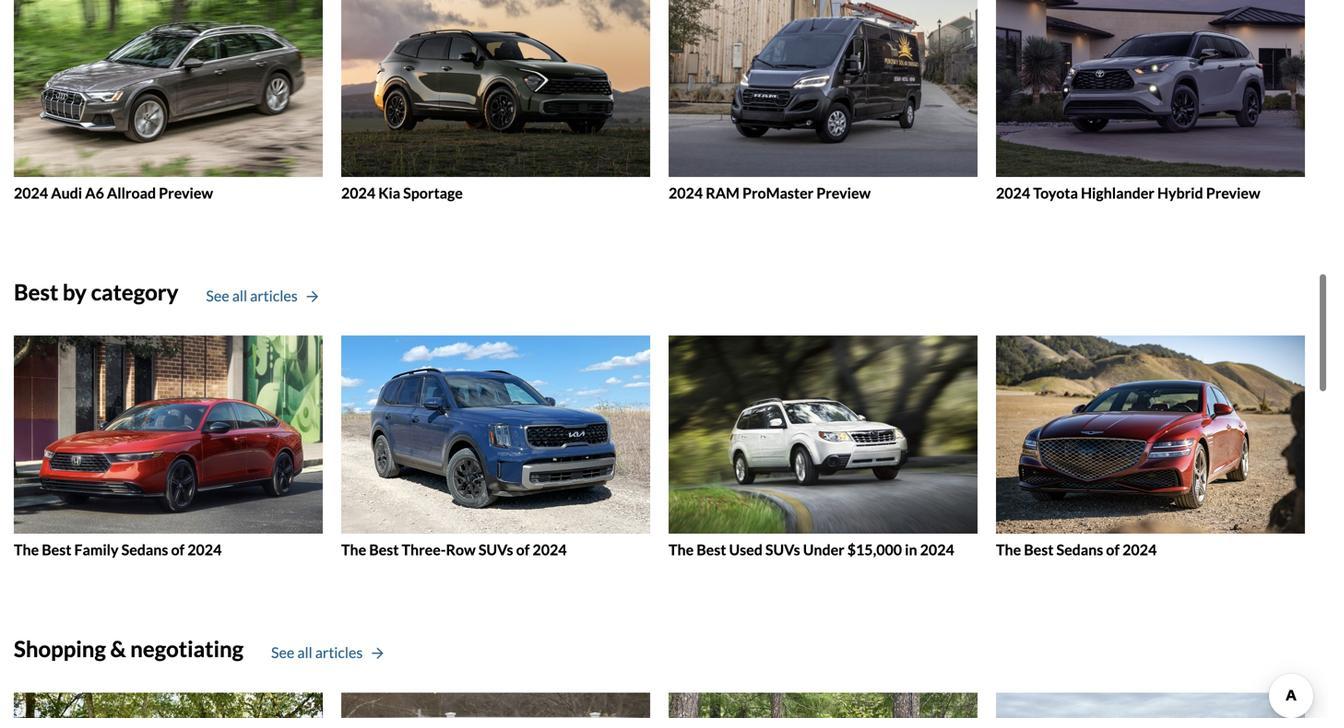Task type: vqa. For each thing, say whether or not it's contained in the screenshot.
Get
no



Task type: describe. For each thing, give the bounding box(es) containing it.
the best used suvs under $15,000 in 2024 image
[[669, 336, 978, 534]]

best car lease deals in december 2023 image
[[996, 693, 1305, 719]]

the best family sedans of 2024 image
[[14, 336, 323, 534]]

the best three-row suvs of 2024 link
[[341, 336, 650, 559]]

2024 ram promaster preview
[[669, 184, 871, 202]]

best for the best family sedans of 2024
[[42, 541, 71, 559]]

1 sedans from the left
[[121, 541, 168, 559]]

family
[[74, 541, 119, 559]]

row
[[446, 541, 476, 559]]

the best sedans of 2024 image
[[996, 336, 1305, 534]]

1 of from the left
[[171, 541, 185, 559]]

2024 kia sportage
[[341, 184, 463, 202]]

suvs inside "link"
[[765, 541, 800, 559]]

articles for best by category
[[250, 287, 298, 305]]

3 of from the left
[[1106, 541, 1120, 559]]

arrow right image for shopping & negotiating
[[372, 647, 383, 660]]

2024 ram promaster preview image
[[669, 0, 978, 177]]

toyota
[[1033, 184, 1078, 202]]

by
[[63, 279, 87, 305]]

hybrid
[[1157, 184, 1203, 202]]

2 sedans from the left
[[1057, 541, 1103, 559]]

preview for 2024 toyota highlander hybrid preview
[[1206, 184, 1261, 202]]

2024 toyota highlander hybrid preview link
[[996, 0, 1305, 202]]

the for the best sedans of 2024
[[996, 541, 1021, 559]]

all for negotiating
[[297, 644, 312, 662]]

shopping
[[14, 636, 106, 662]]

see for shopping & negotiating
[[271, 644, 294, 662]]

$15,000
[[847, 541, 902, 559]]

the for the best family sedans of 2024
[[14, 541, 39, 559]]

see for best by category
[[206, 287, 229, 305]]

cheapest suv lease deals in december 2023 image
[[669, 693, 978, 719]]

the best used suvs under $15,000 in 2024
[[669, 541, 954, 559]]

the best three-row suvs of 2024
[[341, 541, 567, 559]]

2024 inside "link"
[[920, 541, 954, 559]]

1 suvs from the left
[[479, 541, 513, 559]]

best for the best sedans of 2024
[[1024, 541, 1054, 559]]

under
[[803, 541, 845, 559]]

sportage
[[403, 184, 463, 202]]

used
[[729, 541, 763, 559]]

2024 kia sportage image
[[341, 0, 650, 177]]

the best three-row suvs of 2024 image
[[341, 336, 650, 534]]

promaster
[[743, 184, 814, 202]]

cheapest car lease deals in december 2023 image
[[341, 693, 650, 719]]



Task type: locate. For each thing, give the bounding box(es) containing it.
1 vertical spatial see all articles link
[[271, 642, 383, 664]]

see
[[206, 287, 229, 305], [271, 644, 294, 662]]

suvs right used on the bottom right of page
[[765, 541, 800, 559]]

1 horizontal spatial all
[[297, 644, 312, 662]]

the inside the best family sedans of 2024 link
[[14, 541, 39, 559]]

the inside the best used suvs under $15,000 in 2024 "link"
[[669, 541, 694, 559]]

best
[[14, 279, 58, 305], [42, 541, 71, 559], [369, 541, 399, 559], [697, 541, 726, 559], [1024, 541, 1054, 559]]

category
[[91, 279, 178, 305]]

1 vertical spatial articles
[[315, 644, 363, 662]]

1 vertical spatial all
[[297, 644, 312, 662]]

the best family sedans of 2024
[[14, 541, 222, 559]]

2024 toyota highlander hybrid preview image
[[996, 0, 1305, 177]]

preview inside 'link'
[[1206, 184, 1261, 202]]

all for category
[[232, 287, 247, 305]]

1 preview from the left
[[159, 184, 213, 202]]

1 vertical spatial arrow right image
[[372, 647, 383, 660]]

0 horizontal spatial sedans
[[121, 541, 168, 559]]

preview for 2024 audi a6 allroad preview
[[159, 184, 213, 202]]

see all articles for negotiating
[[271, 644, 363, 662]]

2 of from the left
[[516, 541, 530, 559]]

the
[[14, 541, 39, 559], [341, 541, 366, 559], [669, 541, 694, 559], [996, 541, 1021, 559]]

2 preview from the left
[[817, 184, 871, 202]]

1 horizontal spatial suvs
[[765, 541, 800, 559]]

best for the best three-row suvs of 2024
[[369, 541, 399, 559]]

all
[[232, 287, 247, 305], [297, 644, 312, 662]]

preview right 'promaster'
[[817, 184, 871, 202]]

the for the best three-row suvs of 2024
[[341, 541, 366, 559]]

see all articles for category
[[206, 287, 298, 305]]

2024 toyota highlander hybrid preview
[[996, 184, 1261, 202]]

three-
[[402, 541, 446, 559]]

0 vertical spatial arrow right image
[[307, 290, 318, 303]]

best car deals in december 2023 image
[[14, 693, 323, 719]]

0 horizontal spatial arrow right image
[[307, 290, 318, 303]]

negotiating
[[130, 636, 244, 662]]

the inside the best three-row suvs of 2024 link
[[341, 541, 366, 559]]

highlander
[[1081, 184, 1155, 202]]

3 the from the left
[[669, 541, 694, 559]]

4 the from the left
[[996, 541, 1021, 559]]

sedans
[[121, 541, 168, 559], [1057, 541, 1103, 559]]

best by category
[[14, 279, 178, 305]]

ram
[[706, 184, 740, 202]]

the best family sedans of 2024 link
[[14, 336, 323, 559]]

1 vertical spatial see all articles
[[271, 644, 363, 662]]

of
[[171, 541, 185, 559], [516, 541, 530, 559], [1106, 541, 1120, 559]]

0 horizontal spatial of
[[171, 541, 185, 559]]

&
[[110, 636, 126, 662]]

2024
[[14, 184, 48, 202], [341, 184, 376, 202], [669, 184, 703, 202], [996, 184, 1030, 202], [187, 541, 222, 559], [533, 541, 567, 559], [920, 541, 954, 559], [1123, 541, 1157, 559]]

2 suvs from the left
[[765, 541, 800, 559]]

suvs
[[479, 541, 513, 559], [765, 541, 800, 559]]

the inside the best sedans of 2024 link
[[996, 541, 1021, 559]]

arrow right image for best by category
[[307, 290, 318, 303]]

0 horizontal spatial preview
[[159, 184, 213, 202]]

kia
[[378, 184, 400, 202]]

0 horizontal spatial suvs
[[479, 541, 513, 559]]

articles
[[250, 287, 298, 305], [315, 644, 363, 662]]

see all articles link for shopping & negotiating
[[271, 642, 383, 664]]

1 horizontal spatial preview
[[817, 184, 871, 202]]

1 horizontal spatial sedans
[[1057, 541, 1103, 559]]

2024 audi a6 allroad preview
[[14, 184, 213, 202]]

the best used suvs under $15,000 in 2024 link
[[669, 336, 978, 559]]

2024 audi a6 allroad preview link
[[14, 0, 323, 202]]

0 vertical spatial articles
[[250, 287, 298, 305]]

articles for shopping & negotiating
[[315, 644, 363, 662]]

1 horizontal spatial articles
[[315, 644, 363, 662]]

1 horizontal spatial arrow right image
[[372, 647, 383, 660]]

the best sedans of 2024
[[996, 541, 1157, 559]]

shopping & negotiating
[[14, 636, 244, 662]]

preview right allroad
[[159, 184, 213, 202]]

0 vertical spatial see all articles link
[[206, 285, 318, 307]]

preview
[[159, 184, 213, 202], [817, 184, 871, 202], [1206, 184, 1261, 202]]

see all articles
[[206, 287, 298, 305], [271, 644, 363, 662]]

0 vertical spatial all
[[232, 287, 247, 305]]

1 horizontal spatial of
[[516, 541, 530, 559]]

2024 audi a6 allroad preview image
[[14, 0, 323, 177]]

best inside "link"
[[697, 541, 726, 559]]

2 horizontal spatial preview
[[1206, 184, 1261, 202]]

2 horizontal spatial of
[[1106, 541, 1120, 559]]

0 horizontal spatial see
[[206, 287, 229, 305]]

2 the from the left
[[341, 541, 366, 559]]

allroad
[[107, 184, 156, 202]]

in
[[905, 541, 917, 559]]

see all articles link for best by category
[[206, 285, 318, 307]]

see all articles link
[[206, 285, 318, 307], [271, 642, 383, 664]]

2024 inside 'link'
[[996, 184, 1030, 202]]

the best sedans of 2024 link
[[996, 336, 1305, 559]]

arrow right image
[[307, 290, 318, 303], [372, 647, 383, 660]]

0 vertical spatial see all articles
[[206, 287, 298, 305]]

1 the from the left
[[14, 541, 39, 559]]

a6
[[85, 184, 104, 202]]

2024 ram promaster preview link
[[669, 0, 978, 202]]

0 horizontal spatial articles
[[250, 287, 298, 305]]

2024 kia sportage link
[[341, 0, 650, 202]]

best for the best used suvs under $15,000 in 2024
[[697, 541, 726, 559]]

the for the best used suvs under $15,000 in 2024
[[669, 541, 694, 559]]

1 horizontal spatial see
[[271, 644, 294, 662]]

preview right hybrid
[[1206, 184, 1261, 202]]

3 preview from the left
[[1206, 184, 1261, 202]]

1 vertical spatial see
[[271, 644, 294, 662]]

audi
[[51, 184, 82, 202]]

suvs right row
[[479, 541, 513, 559]]

0 vertical spatial see
[[206, 287, 229, 305]]

0 horizontal spatial all
[[232, 287, 247, 305]]



